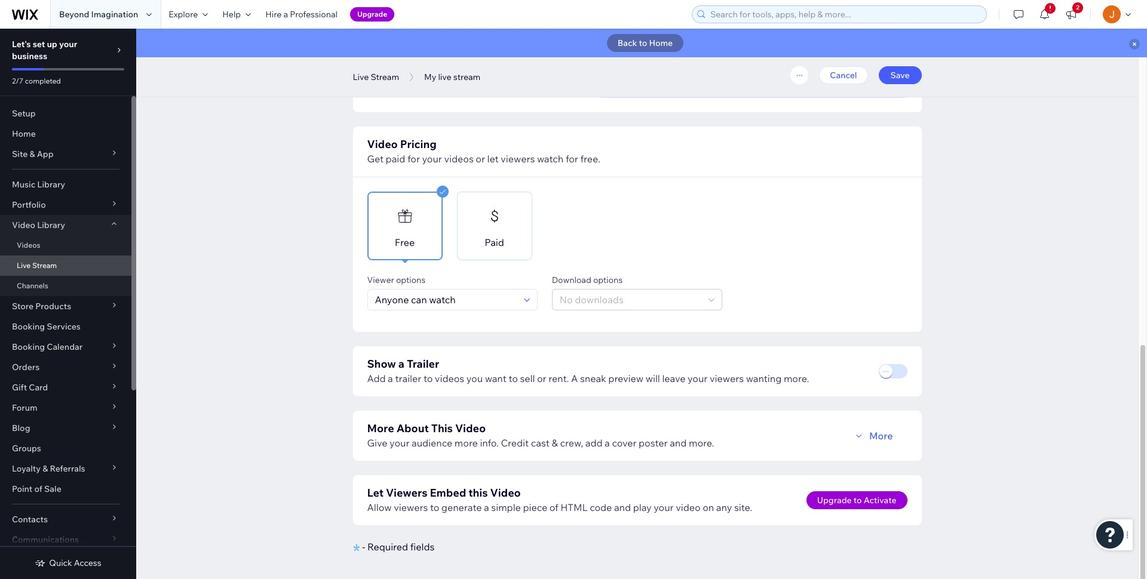 Task type: vqa. For each thing, say whether or not it's contained in the screenshot.
'Free'
yes



Task type: locate. For each thing, give the bounding box(es) containing it.
0 horizontal spatial upgrade
[[358, 10, 388, 19]]

business
[[12, 51, 47, 62]]

live stream up channels
[[17, 261, 57, 270]]

options up the download options field
[[594, 275, 623, 286]]

add
[[586, 438, 603, 450]]

0 vertical spatial more.
[[784, 373, 810, 385]]

booking down store
[[12, 322, 45, 332]]

this
[[432, 422, 453, 436]]

video up more on the left bottom
[[456, 422, 486, 436]]

booking inside booking services link
[[12, 322, 45, 332]]

booking for booking calendar
[[12, 342, 45, 353]]

back to home
[[618, 38, 673, 48]]

hire
[[266, 9, 282, 20]]

or
[[476, 153, 486, 165], [538, 373, 547, 385]]

for
[[408, 153, 420, 165], [566, 153, 579, 165]]

services
[[47, 322, 81, 332]]

more for more about this video give your audience more info. credit cast & crew, add a cover poster and more.
[[367, 422, 394, 436]]

0 horizontal spatial options
[[396, 275, 426, 286]]

1 vertical spatial and
[[615, 502, 631, 514]]

videos
[[17, 241, 40, 250]]

or right "sell"
[[538, 373, 547, 385]]

back
[[618, 38, 638, 48]]

get
[[367, 153, 384, 165]]

live inside the sidebar element
[[17, 261, 31, 270]]

2 horizontal spatial viewers
[[710, 373, 744, 385]]

portfolio button
[[0, 195, 132, 215]]

stream left my
[[371, 72, 399, 83]]

beyond
[[59, 9, 89, 20]]

live stream
[[353, 72, 399, 83], [17, 261, 57, 270]]

0 horizontal spatial or
[[476, 153, 486, 165]]

0 horizontal spatial stream
[[32, 261, 57, 270]]

store products button
[[0, 297, 132, 317]]

videos inside show a trailer add a trailer to videos you want to sell or rent. a sneak preview will leave your viewers wanting more.
[[435, 373, 465, 385]]

viewers inside the let viewers embed this video allow viewers to generate a simple piece of html code and play your video on any site.
[[394, 502, 428, 514]]

sell
[[520, 373, 535, 385]]

1 vertical spatial home
[[12, 129, 36, 139]]

or left let
[[476, 153, 486, 165]]

1 booking from the top
[[12, 322, 45, 332]]

let's set up your business
[[12, 39, 77, 62]]

& for app
[[30, 149, 35, 160]]

of inside the sidebar element
[[34, 484, 42, 495]]

live stream left my
[[353, 72, 399, 83]]

embed
[[430, 487, 466, 500]]

0 horizontal spatial more.
[[689, 438, 715, 450]]

to right back
[[640, 38, 648, 48]]

0 vertical spatial live stream
[[353, 72, 399, 83]]

2 library from the top
[[37, 220, 65, 231]]

video up simple
[[491, 487, 521, 500]]

video up get
[[367, 138, 398, 151]]

booking calendar button
[[0, 337, 132, 358]]

1 vertical spatial of
[[550, 502, 559, 514]]

cast
[[531, 438, 550, 450]]

0 vertical spatial &
[[30, 149, 35, 160]]

a
[[284, 9, 288, 20], [399, 358, 405, 371], [388, 373, 393, 385], [605, 438, 610, 450], [484, 502, 490, 514]]

your down the about
[[390, 438, 410, 450]]

and
[[670, 438, 687, 450], [615, 502, 631, 514]]

my live stream
[[425, 72, 481, 83]]

1 horizontal spatial live
[[353, 72, 369, 83]]

0 horizontal spatial &
[[30, 149, 35, 160]]

hire a professional
[[266, 9, 338, 20]]

options right viewer
[[396, 275, 426, 286]]

1 options from the left
[[396, 275, 426, 286]]

&
[[30, 149, 35, 160], [552, 438, 558, 450], [43, 464, 48, 475]]

for left free.
[[566, 153, 579, 165]]

0 vertical spatial of
[[34, 484, 42, 495]]

1 horizontal spatial options
[[594, 275, 623, 286]]

library
[[37, 179, 65, 190], [37, 220, 65, 231]]

0 horizontal spatial and
[[615, 502, 631, 514]]

0 horizontal spatial live
[[17, 261, 31, 270]]

upgrade inside button
[[818, 496, 852, 506]]

1 horizontal spatial home
[[650, 38, 673, 48]]

1 horizontal spatial live stream
[[353, 72, 399, 83]]

stream up channels
[[32, 261, 57, 270]]

video up videos
[[12, 220, 35, 231]]

0 horizontal spatial home
[[12, 129, 36, 139]]

more. inside the more about this video give your audience more info. credit cast & crew, add a cover poster and more.
[[689, 438, 715, 450]]

& right cast
[[552, 438, 558, 450]]

library up videos link
[[37, 220, 65, 231]]

1 horizontal spatial upgrade
[[818, 496, 852, 506]]

1 vertical spatial viewers
[[710, 373, 744, 385]]

2 booking from the top
[[12, 342, 45, 353]]

video inside the more about this video give your audience more info. credit cast & crew, add a cover poster and more.
[[456, 422, 486, 436]]

and right poster
[[670, 438, 687, 450]]

your inside the let viewers embed this video allow viewers to generate a simple piece of html code and play your video on any site.
[[654, 502, 674, 514]]

1 vertical spatial or
[[538, 373, 547, 385]]

1 vertical spatial stream
[[32, 261, 57, 270]]

for down pricing
[[408, 153, 420, 165]]

videos left you
[[435, 373, 465, 385]]

music
[[12, 179, 35, 190]]

video inside video pricing get paid for your videos or let viewers watch for free.
[[367, 138, 398, 151]]

stream inside button
[[371, 72, 399, 83]]

Viewer options field
[[372, 290, 521, 310]]

library up the portfolio popup button
[[37, 179, 65, 190]]

0 vertical spatial library
[[37, 179, 65, 190]]

& right loyalty
[[43, 464, 48, 475]]

generate
[[442, 502, 482, 514]]

upgrade to activate
[[818, 496, 897, 506]]

orders
[[12, 362, 40, 373]]

music library
[[12, 179, 65, 190]]

trailer
[[407, 358, 440, 371]]

store
[[12, 301, 34, 312]]

1 vertical spatial booking
[[12, 342, 45, 353]]

0 vertical spatial stream
[[371, 72, 399, 83]]

video inside the let viewers embed this video allow viewers to generate a simple piece of html code and play your video on any site.
[[491, 487, 521, 500]]

booking inside booking calendar popup button
[[12, 342, 45, 353]]

your inside let's set up your business
[[59, 39, 77, 50]]

loyalty & referrals
[[12, 464, 85, 475]]

viewers left wanting
[[710, 373, 744, 385]]

to inside the let viewers embed this video allow viewers to generate a simple piece of html code and play your video on any site.
[[430, 502, 440, 514]]

live inside button
[[353, 72, 369, 83]]

0 vertical spatial live
[[353, 72, 369, 83]]

your down pricing
[[422, 153, 442, 165]]

info.
[[480, 438, 499, 450]]

more. right poster
[[689, 438, 715, 450]]

home right back
[[650, 38, 673, 48]]

1 vertical spatial live
[[17, 261, 31, 270]]

more for more
[[870, 430, 894, 442]]

and left play
[[615, 502, 631, 514]]

library for music library
[[37, 179, 65, 190]]

more inside button
[[870, 430, 894, 442]]

0 vertical spatial upgrade
[[358, 10, 388, 19]]

back to home button
[[607, 34, 684, 52]]

your inside show a trailer add a trailer to videos you want to sell or rent. a sneak preview will leave your viewers wanting more.
[[688, 373, 708, 385]]

to down embed
[[430, 502, 440, 514]]

1 horizontal spatial &
[[43, 464, 48, 475]]

stream inside the sidebar element
[[32, 261, 57, 270]]

will
[[646, 373, 661, 385]]

live
[[439, 72, 452, 83]]

0 horizontal spatial of
[[34, 484, 42, 495]]

0 vertical spatial videos
[[445, 153, 474, 165]]

1 vertical spatial more.
[[689, 438, 715, 450]]

2 vertical spatial viewers
[[394, 502, 428, 514]]

upgrade left activate
[[818, 496, 852, 506]]

groups link
[[0, 439, 132, 459]]

options for viewer options
[[396, 275, 426, 286]]

contacts
[[12, 515, 48, 526]]

booking up orders
[[12, 342, 45, 353]]

point
[[12, 484, 32, 495]]

completed
[[25, 77, 61, 86]]

let's
[[12, 39, 31, 50]]

give
[[367, 438, 388, 450]]

more. right wanting
[[784, 373, 810, 385]]

2 button
[[1059, 0, 1085, 29]]

1 horizontal spatial stream
[[371, 72, 399, 83]]

1 horizontal spatial viewers
[[501, 153, 535, 165]]

1 horizontal spatial more.
[[784, 373, 810, 385]]

site
[[12, 149, 28, 160]]

1 vertical spatial upgrade
[[818, 496, 852, 506]]

your right leave on the bottom of page
[[688, 373, 708, 385]]

home down 'setup'
[[12, 129, 36, 139]]

of inside the let viewers embed this video allow viewers to generate a simple piece of html code and play your video on any site.
[[550, 502, 559, 514]]

setup
[[12, 108, 36, 119]]

app
[[37, 149, 54, 160]]

0 vertical spatial and
[[670, 438, 687, 450]]

quick access
[[49, 558, 101, 569]]

to left activate
[[854, 496, 863, 506]]

0 vertical spatial booking
[[12, 322, 45, 332]]

viewers down viewers
[[394, 502, 428, 514]]

professional
[[290, 9, 338, 20]]

more
[[367, 422, 394, 436], [870, 430, 894, 442]]

blog button
[[0, 419, 132, 439]]

upgrade right "professional"
[[358, 10, 388, 19]]

my live stream button
[[419, 68, 487, 86]]

2 horizontal spatial &
[[552, 438, 558, 450]]

2 options from the left
[[594, 275, 623, 286]]

2 vertical spatial &
[[43, 464, 48, 475]]

0 vertical spatial home
[[650, 38, 673, 48]]

cancel
[[831, 70, 858, 81]]

or inside show a trailer add a trailer to videos you want to sell or rent. a sneak preview will leave your viewers wanting more.
[[538, 373, 547, 385]]

and inside the let viewers embed this video allow viewers to generate a simple piece of html code and play your video on any site.
[[615, 502, 631, 514]]

video
[[676, 502, 701, 514]]

1 horizontal spatial more
[[870, 430, 894, 442]]

site & app button
[[0, 144, 132, 164]]

booking for booking services
[[12, 322, 45, 332]]

1 vertical spatial &
[[552, 438, 558, 450]]

save
[[891, 70, 910, 81]]

1 library from the top
[[37, 179, 65, 190]]

show a trailer add a trailer to videos you want to sell or rent. a sneak preview will leave your viewers wanting more.
[[367, 358, 810, 385]]

& right site
[[30, 149, 35, 160]]

live
[[353, 72, 369, 83], [17, 261, 31, 270]]

upgrade inside button
[[358, 10, 388, 19]]

2/7
[[12, 77, 23, 86]]

stream
[[371, 72, 399, 83], [32, 261, 57, 270]]

site.
[[735, 502, 753, 514]]

live stream inside live stream link
[[17, 261, 57, 270]]

your right play
[[654, 502, 674, 514]]

1 vertical spatial videos
[[435, 373, 465, 385]]

stream
[[454, 72, 481, 83]]

0 horizontal spatial for
[[408, 153, 420, 165]]

& for referrals
[[43, 464, 48, 475]]

1 horizontal spatial and
[[670, 438, 687, 450]]

videos left let
[[445, 153, 474, 165]]

viewers right let
[[501, 153, 535, 165]]

of right piece
[[550, 502, 559, 514]]

live stream inside live stream button
[[353, 72, 399, 83]]

video
[[367, 138, 398, 151], [12, 220, 35, 231], [456, 422, 486, 436], [491, 487, 521, 500]]

live stream for live stream link
[[17, 261, 57, 270]]

cancel button
[[820, 66, 868, 84]]

free
[[395, 237, 415, 249]]

your right "up"
[[59, 39, 77, 50]]

let
[[367, 487, 384, 500]]

0 horizontal spatial viewers
[[394, 502, 428, 514]]

0 horizontal spatial live stream
[[17, 261, 57, 270]]

1 horizontal spatial for
[[566, 153, 579, 165]]

cover
[[612, 438, 637, 450]]

0 vertical spatial or
[[476, 153, 486, 165]]

library inside popup button
[[37, 220, 65, 231]]

Search for tools, apps, help & more... field
[[707, 6, 984, 23]]

2 for from the left
[[566, 153, 579, 165]]

help button
[[215, 0, 258, 29]]

booking
[[12, 322, 45, 332], [12, 342, 45, 353]]

viewer options
[[367, 275, 426, 286]]

play
[[634, 502, 652, 514]]

1 horizontal spatial or
[[538, 373, 547, 385]]

viewers inside video pricing get paid for your videos or let viewers watch for free.
[[501, 153, 535, 165]]

to down trailer
[[424, 373, 433, 385]]

1 vertical spatial library
[[37, 220, 65, 231]]

1 horizontal spatial of
[[550, 502, 559, 514]]

loyalty
[[12, 464, 41, 475]]

stream for live stream button
[[371, 72, 399, 83]]

of left sale
[[34, 484, 42, 495]]

viewers inside show a trailer add a trailer to videos you want to sell or rent. a sneak preview will leave your viewers wanting more.
[[710, 373, 744, 385]]

video library button
[[0, 215, 132, 236]]

0 vertical spatial viewers
[[501, 153, 535, 165]]

wanting
[[747, 373, 782, 385]]

1 vertical spatial live stream
[[17, 261, 57, 270]]

calendar
[[47, 342, 83, 353]]

more inside the more about this video give your audience more info. credit cast & crew, add a cover poster and more.
[[367, 422, 394, 436]]

channels
[[17, 282, 48, 291]]

and inside the more about this video give your audience more info. credit cast & crew, add a cover poster and more.
[[670, 438, 687, 450]]

upgrade
[[358, 10, 388, 19], [818, 496, 852, 506]]

0 horizontal spatial more
[[367, 422, 394, 436]]

What's this video about? Add some catchy text to intrigue your viewers. text field
[[599, 48, 907, 97]]

upgrade for upgrade
[[358, 10, 388, 19]]



Task type: describe. For each thing, give the bounding box(es) containing it.
help
[[223, 9, 241, 20]]

booking services
[[12, 322, 81, 332]]

sidebar element
[[0, 29, 136, 580]]

point of sale
[[12, 484, 61, 495]]

about
[[397, 422, 429, 436]]

up
[[47, 39, 57, 50]]

more about this video give your audience more info. credit cast & crew, add a cover poster and more.
[[367, 422, 715, 450]]

activate
[[864, 496, 897, 506]]

preview
[[609, 373, 644, 385]]

a inside the let viewers embed this video allow viewers to generate a simple piece of html code and play your video on any site.
[[484, 502, 490, 514]]

live stream link
[[0, 256, 132, 276]]

hire a professional link
[[258, 0, 345, 29]]

forum button
[[0, 398, 132, 419]]

forum
[[12, 403, 37, 414]]

loyalty & referrals button
[[0, 459, 132, 480]]

a inside the more about this video give your audience more info. credit cast & crew, add a cover poster and more.
[[605, 438, 610, 450]]

back to home alert
[[136, 29, 1148, 57]]

paid
[[386, 153, 406, 165]]

-
[[362, 542, 366, 554]]

live for live stream button
[[353, 72, 369, 83]]

explore
[[169, 9, 198, 20]]

your inside the more about this video give your audience more info. credit cast & crew, add a cover poster and more.
[[390, 438, 410, 450]]

or inside video pricing get paid for your videos or let viewers watch for free.
[[476, 153, 486, 165]]

code
[[590, 502, 612, 514]]

leave
[[663, 373, 686, 385]]

upgrade for upgrade to activate
[[818, 496, 852, 506]]

save button
[[879, 66, 922, 84]]

gift
[[12, 383, 27, 393]]

2/7 completed
[[12, 77, 61, 86]]

gift card
[[12, 383, 48, 393]]

card
[[29, 383, 48, 393]]

beyond imagination
[[59, 9, 138, 20]]

on
[[703, 502, 715, 514]]

to inside alert
[[640, 38, 648, 48]]

live for live stream link
[[17, 261, 31, 270]]

html
[[561, 502, 588, 514]]

options for download options
[[594, 275, 623, 286]]

more. inside show a trailer add a trailer to videos you want to sell or rent. a sneak preview will leave your viewers wanting more.
[[784, 373, 810, 385]]

portfolio
[[12, 200, 46, 210]]

free.
[[581, 153, 601, 165]]

sneak
[[581, 373, 607, 385]]

blog
[[12, 423, 30, 434]]

any
[[717, 502, 733, 514]]

quick
[[49, 558, 72, 569]]

live stream button
[[347, 68, 405, 86]]

trailer
[[395, 373, 422, 385]]

2
[[1077, 4, 1080, 11]]

required
[[368, 542, 408, 554]]

1 for from the left
[[408, 153, 420, 165]]

to left "sell"
[[509, 373, 518, 385]]

stream for live stream link
[[32, 261, 57, 270]]

music library link
[[0, 175, 132, 195]]

a
[[572, 373, 578, 385]]

paid
[[485, 237, 505, 249]]

upgrade button
[[350, 7, 395, 22]]

your inside video pricing get paid for your videos or let viewers watch for free.
[[422, 153, 442, 165]]

you
[[467, 373, 483, 385]]

credit
[[501, 438, 529, 450]]

home link
[[0, 124, 132, 144]]

imagination
[[91, 9, 138, 20]]

upgrade to activate button
[[807, 492, 908, 510]]

add
[[367, 373, 386, 385]]

store products
[[12, 301, 71, 312]]

download
[[552, 275, 592, 286]]

video pricing get paid for your videos or let viewers watch for free.
[[367, 138, 601, 165]]

communications
[[12, 535, 79, 546]]

allow
[[367, 502, 392, 514]]

Download options field
[[557, 290, 706, 310]]

sale
[[44, 484, 61, 495]]

piece
[[523, 502, 548, 514]]

library for video library
[[37, 220, 65, 231]]

quick access button
[[35, 558, 101, 569]]

orders button
[[0, 358, 132, 378]]

want
[[485, 373, 507, 385]]

download options
[[552, 275, 623, 286]]

fields
[[411, 542, 435, 554]]

communications button
[[0, 530, 132, 551]]

set
[[33, 39, 45, 50]]

booking calendar
[[12, 342, 83, 353]]

home inside back to home button
[[650, 38, 673, 48]]

home inside "home" link
[[12, 129, 36, 139]]

crew,
[[560, 438, 584, 450]]

audience
[[412, 438, 453, 450]]

channels link
[[0, 276, 132, 297]]

more
[[455, 438, 478, 450]]

contacts button
[[0, 510, 132, 530]]

setup link
[[0, 103, 132, 124]]

my
[[425, 72, 437, 83]]

video inside 'video library' popup button
[[12, 220, 35, 231]]

gift card button
[[0, 378, 132, 398]]

videos inside video pricing get paid for your videos or let viewers watch for free.
[[445, 153, 474, 165]]

referrals
[[50, 464, 85, 475]]

pricing
[[400, 138, 437, 151]]

live stream for live stream button
[[353, 72, 399, 83]]

let
[[488, 153, 499, 165]]

& inside the more about this video give your audience more info. credit cast & crew, add a cover poster and more.
[[552, 438, 558, 450]]

poster
[[639, 438, 668, 450]]



